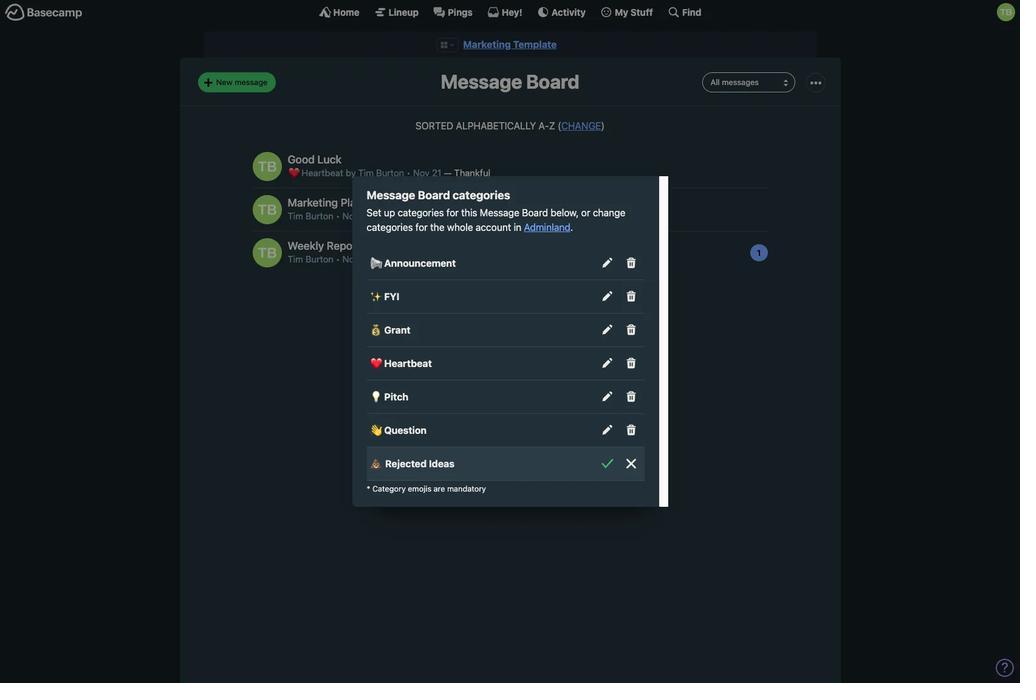 Task type: describe. For each thing, give the bounding box(es) containing it.
marketing for template
[[464, 39, 511, 50]]

message inside weekly report tim burton • nov 20 —           this message board will serve as a place to ask questions
[[405, 254, 443, 265]]

21 inside marketing plan proposal tim burton • nov 21 —           space to create the greatest marketing plan.
[[362, 211, 371, 221]]

good
[[288, 153, 315, 166]]

categories for board
[[453, 189, 511, 202]]

set up categories for this message board below, or change categories for the whole account in
[[367, 207, 626, 233]]

proposal
[[365, 197, 409, 209]]

nov inside good luck ❤️ heartbeat by              tim burton • nov 21 —           thankful
[[413, 167, 430, 178]]

tim burton image for weekly report
[[253, 238, 282, 267]]

plan
[[341, 197, 362, 209]]

*
[[367, 484, 371, 493]]

this
[[462, 207, 478, 218]]

category
[[373, 484, 406, 493]]

board for message board categories
[[418, 189, 450, 202]]

marketing
[[504, 211, 546, 221]]

nov inside marketing plan proposal tim burton • nov 21 —           space to create the greatest marketing plan.
[[343, 211, 359, 221]]

📢
[[370, 258, 382, 269]]

nov 21 element for luck
[[413, 167, 442, 178]]

up
[[384, 207, 395, 218]]

nov 20 element
[[343, 254, 373, 265]]

adminland
[[524, 222, 571, 233]]

space
[[384, 211, 410, 221]]

heartbeat inside good luck ❤️ heartbeat by              tim burton • nov 21 —           thankful
[[302, 167, 344, 178]]

message board
[[441, 70, 580, 93]]

template
[[514, 39, 557, 50]]

serve
[[488, 254, 510, 265]]

0 horizontal spatial message
[[235, 77, 268, 87]]

💡
[[370, 391, 382, 402]]

💰
[[370, 324, 382, 335]]

burton inside good luck ❤️ heartbeat by              tim burton • nov 21 —           thankful
[[376, 167, 404, 178]]

as
[[513, 254, 522, 265]]

burton inside weekly report tim burton • nov 20 —           this message board will serve as a place to ask questions
[[306, 254, 334, 265]]

board
[[445, 254, 469, 265]]

• inside weekly report tim burton • nov 20 —           this message board will serve as a place to ask questions
[[336, 254, 340, 265]]

message inside the "set up categories for this message board below, or change categories for the whole account in"
[[480, 207, 520, 218]]

emojis
[[408, 484, 432, 493]]

weekly
[[288, 240, 324, 252]]

sorted
[[416, 120, 454, 131]]

pings
[[448, 6, 473, 17]]

by
[[346, 167, 356, 178]]

report
[[327, 240, 361, 252]]

📢 announcement
[[370, 258, 456, 269]]

place
[[532, 254, 555, 265]]

.
[[571, 222, 574, 233]]

fyi
[[384, 291, 400, 302]]

✨
[[370, 291, 382, 302]]

will
[[472, 254, 485, 265]]

plan.
[[548, 211, 569, 221]]

20
[[362, 254, 373, 265]]

are
[[434, 484, 445, 493]]

good luck ❤️ heartbeat by              tim burton • nov 21 —           thankful
[[288, 153, 491, 178]]

change link
[[562, 120, 602, 131]]

👋 question
[[370, 425, 427, 436]]

21 inside good luck ❤️ heartbeat by              tim burton • nov 21 —           thankful
[[432, 167, 442, 178]]

z
[[549, 120, 556, 131]]

1
[[758, 248, 762, 258]]

whole
[[447, 222, 473, 233]]

change inside the "set up categories for this message board below, or change categories for the whole account in"
[[593, 207, 626, 218]]

nov inside weekly report tim burton • nov 20 —           this message board will serve as a place to ask questions
[[343, 254, 359, 265]]

question
[[384, 425, 427, 436]]

marketing template
[[464, 39, 557, 50]]

marketing template link
[[464, 39, 557, 50]]

account
[[476, 222, 512, 233]]

set
[[367, 207, 382, 218]]

sorted alphabetically a-z ( change )
[[416, 120, 605, 131]]

nov 21 element for plan
[[343, 211, 371, 221]]

switch accounts image
[[5, 3, 83, 22]]

💰 grant
[[370, 324, 411, 335]]

to inside weekly report tim burton • nov 20 —           this message board will serve as a place to ask questions
[[557, 254, 565, 265]]

marketing for plan
[[288, 197, 338, 209]]

• inside marketing plan proposal tim burton • nov 21 —           space to create the greatest marketing plan.
[[336, 211, 340, 221]]

below,
[[551, 207, 579, 218]]

board for message board
[[527, 70, 580, 93]]

1 link
[[751, 244, 768, 261]]



Task type: vqa. For each thing, say whether or not it's contained in the screenshot.
QUICKLY
no



Task type: locate. For each thing, give the bounding box(es) containing it.
1 vertical spatial nov
[[343, 211, 359, 221]]

the inside the "set up categories for this message board below, or change categories for the whole account in"
[[431, 222, 445, 233]]

mandatory
[[447, 484, 486, 493]]

💡 pitch
[[370, 391, 409, 402]]

2 vertical spatial categories
[[367, 222, 413, 233]]

pings button
[[434, 6, 473, 18]]

for up whole on the left top of the page
[[447, 207, 459, 218]]

0 vertical spatial tim
[[359, 167, 374, 178]]

burton up proposal
[[376, 167, 404, 178]]

nov 21 element up message board categories
[[413, 167, 442, 178]]

greatest
[[468, 211, 502, 221]]

2 vertical spatial —
[[375, 254, 383, 265]]

1 vertical spatial 21
[[362, 211, 371, 221]]

nov 21 element down plan
[[343, 211, 371, 221]]

marketing plan proposal tim burton • nov 21 —           space to create the greatest marketing plan.
[[288, 197, 569, 221]]

burton inside marketing plan proposal tim burton • nov 21 —           space to create the greatest marketing plan.
[[306, 211, 334, 221]]

to inside marketing plan proposal tim burton • nov 21 —           space to create the greatest marketing plan.
[[412, 211, 421, 221]]

0 vertical spatial —
[[444, 167, 452, 178]]

change right 'z'
[[562, 120, 602, 131]]

tim inside marketing plan proposal tim burton • nov 21 —           space to create the greatest marketing plan.
[[288, 211, 303, 221]]

1 vertical spatial tim burton image
[[253, 195, 282, 224]]

board down template
[[527, 70, 580, 93]]

0 horizontal spatial the
[[431, 222, 445, 233]]

—
[[444, 167, 452, 178], [374, 211, 381, 221], [375, 254, 383, 265]]

0 horizontal spatial 21
[[362, 211, 371, 221]]

1 horizontal spatial for
[[447, 207, 459, 218]]

21
[[432, 167, 442, 178], [362, 211, 371, 221]]

1 horizontal spatial to
[[557, 254, 565, 265]]

nov 21 element
[[413, 167, 442, 178], [343, 211, 371, 221]]

0 vertical spatial for
[[447, 207, 459, 218]]

the
[[452, 211, 465, 221], [431, 222, 445, 233]]

0 vertical spatial message
[[441, 70, 523, 93]]

home link
[[319, 6, 360, 18]]

alphabetically
[[456, 120, 536, 131]]

0 vertical spatial message
[[235, 77, 268, 87]]

message for message board categories
[[367, 189, 416, 202]]

the up whole on the left top of the page
[[452, 211, 465, 221]]

the inside marketing plan proposal tim burton • nov 21 —           space to create the greatest marketing plan.
[[452, 211, 465, 221]]

the for proposal
[[452, 211, 465, 221]]

0 vertical spatial burton
[[376, 167, 404, 178]]

0 vertical spatial heartbeat
[[302, 167, 344, 178]]

new message
[[216, 77, 268, 87]]

in
[[514, 222, 522, 233]]

1 vertical spatial board
[[418, 189, 450, 202]]

❤️ down 💰
[[370, 358, 382, 369]]

to left ask
[[557, 254, 565, 265]]

• up proposal
[[407, 167, 411, 178]]

message board categories
[[367, 189, 511, 202]]

0 vertical spatial 21
[[432, 167, 442, 178]]

thankful
[[454, 167, 491, 178]]

to right 'space' on the left of the page
[[412, 211, 421, 221]]

categories for up
[[398, 207, 444, 218]]

nov up message board categories
[[413, 167, 430, 178]]

2 vertical spatial tim
[[288, 254, 303, 265]]

message
[[441, 70, 523, 93], [367, 189, 416, 202], [480, 207, 520, 218]]

adminland .
[[524, 222, 574, 233]]

1 vertical spatial for
[[416, 222, 428, 233]]

0 horizontal spatial ❤️
[[288, 167, 299, 178]]

1 vertical spatial change
[[593, 207, 626, 218]]

👋
[[370, 425, 382, 436]]

the for categories
[[431, 222, 445, 233]]

categories down message board categories
[[398, 207, 444, 218]]

change right or on the top right of page
[[593, 207, 626, 218]]

Name it… text field
[[385, 456, 502, 472]]

pitch
[[384, 391, 409, 402]]

marketing
[[464, 39, 511, 50], [288, 197, 338, 209]]

— right 20
[[375, 254, 383, 265]]

1 vertical spatial tim
[[288, 211, 303, 221]]

home
[[334, 6, 360, 17]]

0 vertical spatial change
[[562, 120, 602, 131]]

adminland link
[[524, 222, 571, 233]]

0 vertical spatial tim burton image
[[998, 3, 1016, 21]]

1 vertical spatial —
[[374, 211, 381, 221]]

tim up weekly
[[288, 211, 303, 221]]

grant
[[384, 324, 411, 335]]

for down create
[[416, 222, 428, 233]]

board inside the "set up categories for this message board below, or change categories for the whole account in"
[[522, 207, 548, 218]]

1 horizontal spatial heartbeat
[[384, 358, 432, 369]]

tim burton image for marketing plan proposal
[[253, 195, 282, 224]]

new message link
[[198, 73, 276, 92]]

weekly report tim burton • nov 20 —           this message board will serve as a place to ask questions
[[288, 240, 625, 265]]

find button
[[668, 6, 702, 18]]

— inside weekly report tim burton • nov 20 —           this message board will serve as a place to ask questions
[[375, 254, 383, 265]]

tim down weekly
[[288, 254, 303, 265]]

1 vertical spatial message
[[367, 189, 416, 202]]

announcement
[[384, 258, 456, 269]]

1 horizontal spatial 21
[[432, 167, 442, 178]]

2 vertical spatial tim burton image
[[253, 238, 282, 267]]

for
[[447, 207, 459, 218], [416, 222, 428, 233]]

to
[[412, 211, 421, 221], [557, 254, 565, 265]]

1 horizontal spatial ❤️
[[370, 358, 382, 369]]

message right new
[[235, 77, 268, 87]]

* category emojis are mandatory
[[367, 484, 486, 493]]

lineup link
[[374, 6, 419, 18]]

tim inside good luck ❤️ heartbeat by              tim burton • nov 21 —           thankful
[[359, 167, 374, 178]]

new
[[216, 77, 233, 87]]

1 horizontal spatial nov 21 element
[[413, 167, 442, 178]]

message up alphabetically on the top of page
[[441, 70, 523, 93]]

None text field
[[370, 456, 383, 472]]

tim inside weekly report tim burton • nov 20 —           this message board will serve as a place to ask questions
[[288, 254, 303, 265]]

categories
[[453, 189, 511, 202], [398, 207, 444, 218], [367, 222, 413, 233]]

marketing left plan
[[288, 197, 338, 209]]

lineup
[[389, 6, 419, 17]]

0 vertical spatial nov
[[413, 167, 430, 178]]

1 vertical spatial •
[[336, 211, 340, 221]]

— up message board categories
[[444, 167, 452, 178]]

nov down report
[[343, 254, 359, 265]]

0 vertical spatial ❤️
[[288, 167, 299, 178]]

burton
[[376, 167, 404, 178], [306, 211, 334, 221], [306, 254, 334, 265]]

0 vertical spatial categories
[[453, 189, 511, 202]]

• down report
[[336, 254, 340, 265]]

• up report
[[336, 211, 340, 221]]

marketing inside marketing plan proposal tim burton • nov 21 —           space to create the greatest marketing plan.
[[288, 197, 338, 209]]

0 vertical spatial board
[[527, 70, 580, 93]]

1 vertical spatial marketing
[[288, 197, 338, 209]]

activity
[[552, 6, 586, 17]]

2 vertical spatial •
[[336, 254, 340, 265]]

activity link
[[537, 6, 586, 18]]

message up account
[[480, 207, 520, 218]]

tim burton image
[[253, 152, 282, 181]]

21 up message board categories
[[432, 167, 442, 178]]

heartbeat down luck
[[302, 167, 344, 178]]

• inside good luck ❤️ heartbeat by              tim burton • nov 21 —           thankful
[[407, 167, 411, 178]]

this
[[385, 254, 403, 265]]

21 down plan
[[362, 211, 371, 221]]

nov down plan
[[343, 211, 359, 221]]

1 vertical spatial message
[[405, 254, 443, 265]]

1 horizontal spatial message
[[405, 254, 443, 265]]

board up adminland
[[522, 207, 548, 218]]

0 horizontal spatial to
[[412, 211, 421, 221]]

1 vertical spatial categories
[[398, 207, 444, 218]]

questions
[[585, 254, 625, 265]]

— inside marketing plan proposal tim burton • nov 21 —           space to create the greatest marketing plan.
[[374, 211, 381, 221]]

board
[[527, 70, 580, 93], [418, 189, 450, 202], [522, 207, 548, 218]]

0 horizontal spatial nov 21 element
[[343, 211, 371, 221]]

ask
[[568, 254, 582, 265]]

✨ fyi
[[370, 291, 400, 302]]

a
[[525, 254, 530, 265]]

tim
[[359, 167, 374, 178], [288, 211, 303, 221], [288, 254, 303, 265]]

0 horizontal spatial marketing
[[288, 197, 338, 209]]

burton up weekly
[[306, 211, 334, 221]]

(
[[558, 120, 562, 131]]

the down create
[[431, 222, 445, 233]]

❤️
[[288, 167, 299, 178], [370, 358, 382, 369]]

tim burton image
[[998, 3, 1016, 21], [253, 195, 282, 224], [253, 238, 282, 267]]

or
[[582, 207, 591, 218]]

categories down 'space' on the left of the page
[[367, 222, 413, 233]]

1 vertical spatial nov 21 element
[[343, 211, 371, 221]]

main element
[[0, 0, 1021, 24]]

heartbeat
[[302, 167, 344, 178], [384, 358, 432, 369]]

board up create
[[418, 189, 450, 202]]

— left 'up'
[[374, 211, 381, 221]]

message right this
[[405, 254, 443, 265]]

message for message board
[[441, 70, 523, 93]]

a-
[[539, 120, 549, 131]]

create
[[423, 211, 449, 221]]

marketing down main element
[[464, 39, 511, 50]]

luck
[[318, 153, 342, 166]]

0 vertical spatial •
[[407, 167, 411, 178]]

2 vertical spatial nov
[[343, 254, 359, 265]]

nov
[[413, 167, 430, 178], [343, 211, 359, 221], [343, 254, 359, 265]]

❤️ heartbeat
[[370, 358, 432, 369]]

0 vertical spatial to
[[412, 211, 421, 221]]

1 vertical spatial to
[[557, 254, 565, 265]]

)
[[602, 120, 605, 131]]

message
[[235, 77, 268, 87], [405, 254, 443, 265]]

0 horizontal spatial for
[[416, 222, 428, 233]]

2 vertical spatial burton
[[306, 254, 334, 265]]

0 horizontal spatial heartbeat
[[302, 167, 344, 178]]

0 vertical spatial marketing
[[464, 39, 511, 50]]

find
[[683, 6, 702, 17]]

heartbeat down grant
[[384, 358, 432, 369]]

0 vertical spatial nov 21 element
[[413, 167, 442, 178]]

change
[[562, 120, 602, 131], [593, 207, 626, 218]]

1 vertical spatial burton
[[306, 211, 334, 221]]

2 vertical spatial board
[[522, 207, 548, 218]]

❤️ down good in the left top of the page
[[288, 167, 299, 178]]

burton down weekly
[[306, 254, 334, 265]]

•
[[407, 167, 411, 178], [336, 211, 340, 221], [336, 254, 340, 265]]

❤️ inside good luck ❤️ heartbeat by              tim burton • nov 21 —           thankful
[[288, 167, 299, 178]]

message up 'up'
[[367, 189, 416, 202]]

tim right "by"
[[359, 167, 374, 178]]

2 vertical spatial message
[[480, 207, 520, 218]]

— inside good luck ❤️ heartbeat by              tim burton • nov 21 —           thankful
[[444, 167, 452, 178]]

1 horizontal spatial the
[[452, 211, 465, 221]]

1 horizontal spatial marketing
[[464, 39, 511, 50]]

categories up greatest
[[453, 189, 511, 202]]

1 vertical spatial heartbeat
[[384, 358, 432, 369]]

1 vertical spatial ❤️
[[370, 358, 382, 369]]



